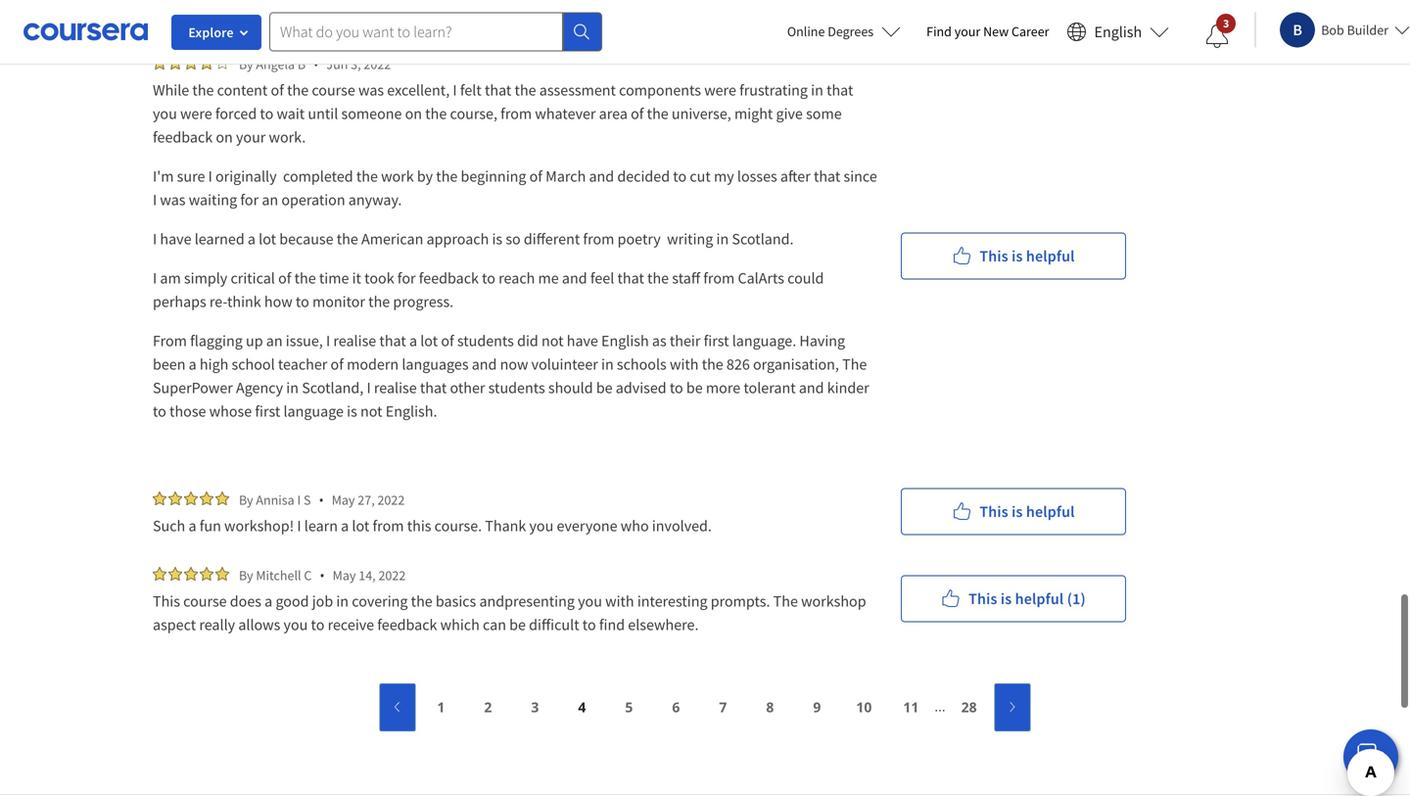 Task type: describe. For each thing, give the bounding box(es) containing it.
feedback inside while the content of the course was excellent, i felt that the assessment components were frustrating in that you were forced to wait until someone on the course, from whatever area of the universe, might give some feedback on your work.
[[153, 127, 213, 147]]

this for •
[[980, 502, 1009, 522]]

work
[[381, 167, 414, 186]]

degrees
[[828, 23, 874, 40]]

march
[[546, 167, 586, 186]]

11
[[903, 698, 919, 716]]

4 link
[[565, 684, 600, 731]]

high
[[200, 355, 229, 374]]

filled star image down fun
[[200, 567, 214, 581]]

• for this is helpful (1)
[[320, 566, 325, 585]]

27,
[[358, 491, 375, 509]]

really
[[199, 615, 235, 635]]

1 horizontal spatial lot
[[352, 516, 370, 536]]

area
[[599, 104, 628, 123]]

voluinteer
[[532, 355, 598, 374]]

superpower
[[153, 378, 233, 398]]

0 vertical spatial lot
[[259, 229, 276, 249]]

is for •
[[1012, 502, 1023, 522]]

of up scotland,
[[331, 355, 344, 374]]

i am simply critical of the time it took for feedback to reach me and feel that the staff from calarts could perhaps re-think how to monitor the progress.
[[153, 268, 827, 311]]

aspect
[[153, 615, 196, 635]]

chevron right image
[[1006, 698, 1020, 716]]

the inside the from flagging up an issue, i realise that a lot of students did not have english as their first language. having been a high school teacher of modern languages and now voluinteer in schools with the 826 organisation, the superpower agency in scotland, i realise that other students should be advised to be more tolerant and kinder to those whose first language is not english.
[[702, 355, 724, 374]]

reach
[[499, 268, 535, 288]]

to inside while the content of the course was excellent, i felt that the assessment components were frustrating in that you were forced to wait until someone on the course, from whatever area of the universe, might give some feedback on your work.
[[260, 104, 274, 123]]

should
[[548, 378, 593, 398]]

writing
[[667, 229, 713, 249]]

3 inside dropdown button
[[1223, 16, 1230, 31]]

english inside the from flagging up an issue, i realise that a lot of students did not have english as their first language. having been a high school teacher of modern languages and now voluinteer in schools with the 826 organisation, the superpower agency in scotland, i realise that other students should be advised to be more tolerant and kinder to those whose first language is not english.
[[601, 331, 649, 351]]

of up languages
[[441, 331, 454, 351]]

the left staff
[[647, 268, 669, 288]]

7
[[719, 698, 727, 716]]

filled star image down such at the left bottom
[[168, 567, 182, 581]]

that right felt
[[485, 80, 512, 100]]

to inside i'm sure i originally  completed the work by the beginning of march and decided to cut my losses after that since i was waiting for an operation anyway.
[[673, 167, 687, 186]]

american
[[361, 229, 423, 249]]

some
[[806, 104, 842, 123]]

the up it
[[337, 229, 358, 249]]

kinder
[[827, 378, 869, 398]]

have inside the from flagging up an issue, i realise that a lot of students did not have english as their first language. having been a high school teacher of modern languages and now voluinteer in schools with the 826 organisation, the superpower agency in scotland, i realise that other students should be advised to be more tolerant and kinder to those whose first language is not english.
[[567, 331, 598, 351]]

find your new career
[[927, 23, 1050, 40]]

1 vertical spatial 3
[[531, 698, 539, 716]]

to left the find at the bottom left
[[583, 615, 596, 635]]

structure,
[[334, 5, 398, 24]]

in down teacher
[[286, 378, 299, 398]]

the right while
[[192, 80, 214, 100]]

8
[[766, 698, 774, 716]]

i have learned a lot because the american approach is so different from poetry  writing in scotland.
[[153, 229, 794, 249]]

was inside i'm sure i originally  completed the work by the beginning of march and decided to cut my losses after that since i was waiting for an operation anyway.
[[160, 190, 186, 210]]

may inside by annisa i s • may 27, 2022
[[332, 491, 355, 509]]

flagging
[[190, 331, 243, 351]]

fun
[[200, 516, 221, 536]]

0 vertical spatial on
[[405, 104, 422, 123]]

prompts.
[[711, 592, 770, 611]]

a left fun
[[188, 516, 196, 536]]

feedback inside this course does a good job in covering the basics andpresenting you with interesting prompts. the workshop aspect really allows you to receive feedback which can be difficult to find elsewhere.
[[377, 615, 437, 635]]

i'm
[[153, 167, 174, 186]]

might
[[735, 104, 773, 123]]

of down angela
[[271, 80, 284, 100]]

everyone
[[557, 516, 618, 536]]

28 link
[[952, 684, 987, 731]]

from up feel
[[583, 229, 615, 249]]

modern
[[347, 355, 399, 374]]

that up modern
[[379, 331, 406, 351]]

show notifications image
[[1206, 24, 1229, 48]]

course.
[[435, 516, 482, 536]]

critical
[[231, 268, 275, 288]]

by mitchell c • may 14, 2022
[[239, 566, 406, 585]]

advised
[[616, 378, 667, 398]]

the down took
[[368, 292, 390, 311]]

assessment
[[539, 80, 616, 100]]

waiting
[[189, 190, 237, 210]]

forced
[[215, 104, 257, 123]]

excellent,
[[387, 80, 450, 100]]

work.
[[269, 127, 306, 147]]

2 link
[[471, 684, 506, 731]]

0 vertical spatial helpful
[[1026, 246, 1075, 266]]

elsewhere.
[[628, 615, 699, 635]]

i inside i am simply critical of the time it took for feedback to reach me and feel that the staff from calarts could perhaps re-think how to monitor the progress.
[[153, 268, 157, 288]]

0 horizontal spatial not
[[360, 402, 383, 421]]

in right writing
[[716, 229, 729, 249]]

for inside i am simply critical of the time it took for feedback to reach me and feel that the staff from calarts could perhaps re-think how to monitor the progress.
[[397, 268, 416, 288]]

been
[[153, 355, 186, 374]]

this is helpful for jun
[[980, 246, 1075, 266]]

workshop!
[[224, 516, 294, 536]]

is for may
[[1001, 589, 1012, 609]]

learn
[[304, 516, 338, 536]]

is inside the from flagging up an issue, i realise that a lot of students did not have english as their first language. having been a high school teacher of modern languages and now voluinteer in schools with the 826 organisation, the superpower agency in scotland, i realise that other students should be advised to be more tolerant and kinder to those whose first language is not english.
[[347, 402, 357, 421]]

until
[[308, 104, 338, 123]]

course inside this course does a good job in covering the basics andpresenting you with interesting prompts. the workshop aspect really allows you to receive feedback which can be difficult to find elsewhere.
[[183, 592, 227, 611]]

english inside button
[[1095, 22, 1142, 42]]

to left reach
[[482, 268, 496, 288]]

1 horizontal spatial b
[[1293, 20, 1303, 40]]

with inside this course does a good job in covering the basics andpresenting you with interesting prompts. the workshop aspect really allows you to receive feedback which can be difficult to find elsewhere.
[[605, 592, 634, 611]]

lot inside the from flagging up an issue, i realise that a lot of students did not have english as their first language. having been a high school teacher of modern languages and now voluinteer in schools with the 826 organisation, the superpower agency in scotland, i realise that other students should be advised to be more tolerant and kinder to those whose first language is not english.
[[420, 331, 438, 351]]

having
[[800, 331, 845, 351]]

of inside i'm sure i originally  completed the work by the beginning of march and decided to cut my losses after that since i was waiting for an operation anyway.
[[530, 167, 543, 186]]

filled star image up fun
[[200, 492, 214, 505]]

english.
[[386, 402, 437, 421]]

of right area
[[631, 104, 644, 123]]

their
[[670, 331, 701, 351]]

receive
[[328, 615, 374, 635]]

annisa
[[256, 491, 295, 509]]

3 link
[[518, 684, 553, 731]]

by for a
[[239, 567, 253, 584]]

losses
[[737, 167, 777, 186]]

wait
[[277, 104, 305, 123]]

in inside this course does a good job in covering the basics andpresenting you with interesting prompts. the workshop aspect really allows you to receive feedback which can be difficult to find elsewhere.
[[336, 592, 349, 611]]

cut
[[690, 167, 711, 186]]

1 horizontal spatial be
[[596, 378, 613, 398]]

am
[[160, 268, 181, 288]]

the up whatever
[[515, 80, 536, 100]]

while
[[153, 80, 189, 100]]

• for this is helpful
[[314, 55, 319, 73]]

10
[[856, 698, 872, 716]]

decided
[[617, 167, 670, 186]]

a left great
[[213, 5, 221, 24]]

be inside this course does a good job in covering the basics andpresenting you with interesting prompts. the workshop aspect really allows you to receive feedback which can be difficult to find elsewhere.
[[509, 615, 526, 635]]

chat with us image
[[1356, 741, 1387, 773]]

english button
[[1059, 0, 1178, 64]]

andpresenting
[[479, 592, 575, 611]]

filled star image up such at the left bottom
[[153, 492, 167, 505]]

1
[[437, 698, 445, 716]]

2
[[484, 698, 492, 716]]

a up languages
[[409, 331, 417, 351]]

...
[[935, 697, 946, 715]]

you down good
[[284, 615, 308, 635]]

star image
[[215, 56, 229, 70]]

difficult
[[529, 615, 579, 635]]

to left those
[[153, 402, 166, 421]]

workshop
[[801, 592, 866, 611]]

me
[[538, 268, 559, 288]]

0 horizontal spatial on
[[216, 127, 233, 147]]

find
[[927, 23, 952, 40]]

felt
[[460, 80, 482, 100]]

thank
[[485, 516, 526, 536]]

because
[[279, 229, 334, 249]]

approach
[[427, 229, 489, 249]]

826
[[727, 355, 750, 374]]

who
[[621, 516, 649, 536]]

helpful for this course does a good job in covering the basics andpresenting you with interesting prompts. the workshop aspect really allows you to receive feedback which can be difficult to find elsewhere.
[[1015, 589, 1064, 609]]

the inside this course does a good job in covering the basics andpresenting you with interesting prompts. the workshop aspect really allows you to receive feedback which can be difficult to find elsewhere.
[[411, 592, 433, 611]]

the down excellent,
[[425, 104, 447, 123]]

by
[[417, 167, 433, 186]]

3,
[[351, 55, 361, 73]]

from inside while the content of the course was excellent, i felt that the assessment components were frustrating in that you were forced to wait until someone on the course, from whatever area of the universe, might give some feedback on your work.
[[501, 104, 532, 123]]

i inside by annisa i s • may 27, 2022
[[297, 491, 301, 509]]

5 link
[[612, 684, 647, 731]]

2 horizontal spatial be
[[687, 378, 703, 398]]

components
[[619, 80, 701, 100]]

by angela b • jun 3, 2022
[[239, 55, 391, 73]]

it
[[352, 268, 361, 288]]

0 horizontal spatial have
[[160, 229, 192, 249]]

from
[[153, 331, 187, 351]]

the left time
[[294, 268, 316, 288]]



Task type: vqa. For each thing, say whether or not it's contained in the screenshot.
"Frustrating"
yes



Task type: locate. For each thing, give the bounding box(es) containing it.
by inside by angela b • jun 3, 2022
[[239, 55, 253, 73]]

course up until at the top left
[[312, 80, 355, 100]]

1 vertical spatial students
[[488, 378, 545, 398]]

0 vertical spatial by
[[239, 55, 253, 73]]

be right should
[[596, 378, 613, 398]]

course inside while the content of the course was excellent, i felt that the assessment components were frustrating in that you were forced to wait until someone on the course, from whatever area of the universe, might give some feedback on your work.
[[312, 80, 355, 100]]

originally
[[215, 167, 277, 186]]

0 vertical spatial students
[[457, 331, 514, 351]]

was down i'm
[[160, 190, 186, 210]]

0 vertical spatial 2022
[[364, 55, 391, 73]]

1 vertical spatial lot
[[420, 331, 438, 351]]

this is helpful button for jun
[[901, 233, 1126, 280]]

this for may
[[969, 589, 998, 609]]

1 vertical spatial not
[[360, 402, 383, 421]]

1 vertical spatial b
[[298, 55, 306, 73]]

this is helpful button for •
[[901, 488, 1126, 535]]

0 vertical spatial •
[[314, 55, 319, 73]]

course up really
[[183, 592, 227, 611]]

may inside by mitchell c • may 14, 2022
[[333, 567, 356, 584]]

in up the 'some'
[[811, 80, 824, 100]]

such
[[153, 516, 185, 536]]

0 vertical spatial course
[[312, 80, 355, 100]]

of
[[271, 80, 284, 100], [631, 104, 644, 123], [530, 167, 543, 186], [278, 268, 291, 288], [441, 331, 454, 351], [331, 355, 344, 374]]

course,
[[450, 104, 498, 123]]

the up wait
[[287, 80, 309, 100]]

students up now
[[457, 331, 514, 351]]

0 vertical spatial was
[[358, 80, 384, 100]]

and left rhythm.
[[507, 5, 532, 24]]

this is helpful (1)
[[969, 589, 1086, 609]]

great
[[224, 5, 258, 24]]

for right took
[[397, 268, 416, 288]]

2022 right 14,
[[379, 567, 406, 584]]

b right angela
[[298, 55, 306, 73]]

and inside i'm sure i originally  completed the work by the beginning of march and decided to cut my losses after that since i was waiting for an operation anyway.
[[589, 167, 614, 186]]

you up the find at the bottom left
[[578, 592, 602, 611]]

0 vertical spatial with
[[670, 355, 699, 374]]

an
[[262, 190, 278, 210], [266, 331, 283, 351]]

• left the jun
[[314, 55, 319, 73]]

may left 27,
[[332, 491, 355, 509]]

8 link
[[753, 684, 788, 731]]

be
[[596, 378, 613, 398], [687, 378, 703, 398], [509, 615, 526, 635]]

5
[[625, 698, 633, 716]]

chevron left image
[[390, 698, 405, 716]]

0 vertical spatial not
[[542, 331, 564, 351]]

0 horizontal spatial first
[[255, 402, 280, 421]]

1 vertical spatial your
[[236, 127, 266, 147]]

2 vertical spatial feedback
[[377, 615, 437, 635]]

b left bob
[[1293, 20, 1303, 40]]

1 horizontal spatial your
[[955, 23, 981, 40]]

1 horizontal spatial course
[[312, 80, 355, 100]]

good
[[276, 592, 309, 611]]

perhaps
[[153, 292, 206, 311]]

2022 right '3,'
[[364, 55, 391, 73]]

language.
[[732, 331, 797, 351]]

have up the am
[[160, 229, 192, 249]]

the
[[842, 355, 867, 374], [773, 592, 798, 611]]

1 horizontal spatial not
[[542, 331, 564, 351]]

• right 'c'
[[320, 566, 325, 585]]

tolerant
[[744, 378, 796, 398]]

0 horizontal spatial 3
[[531, 698, 539, 716]]

1 horizontal spatial on
[[405, 104, 422, 123]]

b
[[1293, 20, 1303, 40], [298, 55, 306, 73]]

2 this is helpful button from the top
[[901, 488, 1126, 535]]

1 vertical spatial were
[[180, 104, 212, 123]]

i inside while the content of the course was excellent, i felt that the assessment components were frustrating in that you were forced to wait until someone on the course, from whatever area of the universe, might give some feedback on your work.
[[453, 80, 457, 100]]

that right feel
[[618, 268, 644, 288]]

the right by
[[436, 167, 458, 186]]

covering
[[352, 592, 408, 611]]

to down job
[[311, 615, 325, 635]]

filled star image
[[168, 56, 182, 70], [200, 56, 214, 70], [168, 492, 182, 505], [184, 492, 198, 505], [215, 492, 229, 505], [153, 567, 167, 581], [184, 567, 198, 581], [215, 567, 229, 581]]

give
[[776, 104, 803, 123]]

the inside this course does a good job in covering the basics andpresenting you with interesting prompts. the workshop aspect really allows you to receive feedback which can be difficult to find elsewhere.
[[773, 592, 798, 611]]

1 vertical spatial by
[[239, 491, 253, 509]]

3 by from the top
[[239, 567, 253, 584]]

2022 for this is helpful (1)
[[379, 567, 406, 584]]

those
[[170, 402, 206, 421]]

1 this is helpful button from the top
[[901, 233, 1126, 280]]

What do you want to learn? text field
[[269, 12, 563, 51]]

in right job
[[336, 592, 349, 611]]

1 vertical spatial course
[[183, 592, 227, 611]]

1 vertical spatial was
[[160, 190, 186, 210]]

realise up the english.
[[374, 378, 417, 398]]

c
[[304, 567, 312, 584]]

1 vertical spatial for
[[397, 268, 416, 288]]

explore button
[[171, 15, 262, 50]]

realise up modern
[[333, 331, 376, 351]]

your inside 'link'
[[955, 23, 981, 40]]

0 vertical spatial for
[[240, 190, 259, 210]]

helpful for such a fun workshop! i learn a lot from this course. thank you everyone who involved.
[[1026, 502, 1075, 522]]

were down while
[[180, 104, 212, 123]]

from inside i am simply critical of the time it took for feedback to reach me and feel that the staff from calarts could perhaps re-think how to monitor the progress.
[[703, 268, 735, 288]]

of up 'how'
[[278, 268, 291, 288]]

your right the find
[[955, 23, 981, 40]]

your down forced
[[236, 127, 266, 147]]

from right staff
[[703, 268, 735, 288]]

1 vertical spatial have
[[567, 331, 598, 351]]

your inside while the content of the course was excellent, i felt that the assessment components were frustrating in that you were forced to wait until someone on the course, from whatever area of the universe, might give some feedback on your work.
[[236, 127, 266, 147]]

(1)
[[1067, 589, 1086, 609]]

was up someone
[[358, 80, 384, 100]]

0 vertical spatial have
[[160, 229, 192, 249]]

0 vertical spatial were
[[704, 80, 736, 100]]

learned left great
[[160, 5, 210, 24]]

an inside i'm sure i originally  completed the work by the beginning of march and decided to cut my losses after that since i was waiting for an operation anyway.
[[262, 190, 278, 210]]

0 vertical spatial feedback
[[153, 127, 213, 147]]

feedback down covering
[[377, 615, 437, 635]]

helpful
[[1026, 246, 1075, 266], [1026, 502, 1075, 522], [1015, 589, 1064, 609]]

agency
[[236, 378, 283, 398]]

0 horizontal spatial course
[[183, 592, 227, 611]]

0 horizontal spatial b
[[298, 55, 306, 73]]

by right star image
[[239, 55, 253, 73]]

online degrees button
[[772, 10, 917, 53]]

1 horizontal spatial were
[[704, 80, 736, 100]]

my
[[714, 167, 734, 186]]

to right 'how'
[[296, 292, 309, 311]]

feedback inside i am simply critical of the time it took for feedback to reach me and feel that the staff from calarts could perhaps re-think how to monitor the progress.
[[419, 268, 479, 288]]

2022 inside by angela b • jun 3, 2022
[[364, 55, 391, 73]]

a inside this course does a good job in covering the basics andpresenting you with interesting prompts. the workshop aspect really allows you to receive feedback which can be difficult to find elsewhere.
[[265, 592, 273, 611]]

universe,
[[672, 104, 731, 123]]

and right me
[[562, 268, 587, 288]]

from flagging up an issue, i realise that a lot of students did not have english as their first language. having been a high school teacher of modern languages and now voluinteer in schools with the 826 organisation, the superpower agency in scotland, i realise that other students should be advised to be more tolerant and kinder to those whose first language is not english.
[[153, 331, 873, 421]]

0 vertical spatial the
[[842, 355, 867, 374]]

1 horizontal spatial was
[[358, 80, 384, 100]]

from right course,
[[501, 104, 532, 123]]

9 link
[[800, 684, 835, 731]]

by inside by annisa i s • may 27, 2022
[[239, 491, 253, 509]]

1 vertical spatial helpful
[[1026, 502, 1075, 522]]

1 vertical spatial feedback
[[419, 268, 479, 288]]

1 vertical spatial 2022
[[378, 491, 405, 509]]

an inside the from flagging up an issue, i realise that a lot of students did not have english as their first language. having been a high school teacher of modern languages and now voluinteer in schools with the 826 organisation, the superpower agency in scotland, i realise that other students should be advised to be more tolerant and kinder to those whose first language is not english.
[[266, 331, 283, 351]]

helpful inside "button"
[[1015, 589, 1064, 609]]

1 horizontal spatial 3
[[1223, 16, 1230, 31]]

a up critical
[[248, 229, 256, 249]]

1 by from the top
[[239, 55, 253, 73]]

0 vertical spatial b
[[1293, 20, 1303, 40]]

0 vertical spatial learned
[[160, 5, 210, 24]]

you inside while the content of the course was excellent, i felt that the assessment components were frustrating in that you were forced to wait until someone on the course, from whatever area of the universe, might give some feedback on your work.
[[153, 104, 177, 123]]

1 horizontal spatial have
[[567, 331, 598, 351]]

have up voluinteer
[[567, 331, 598, 351]]

2 by from the top
[[239, 491, 253, 509]]

0 horizontal spatial for
[[240, 190, 259, 210]]

and inside i am simply critical of the time it took for feedback to reach me and feel that the staff from calarts could perhaps re-think how to monitor the progress.
[[562, 268, 587, 288]]

0 horizontal spatial be
[[509, 615, 526, 635]]

for inside i'm sure i originally  completed the work by the beginning of march and decided to cut my losses after that since i was waiting for an operation anyway.
[[240, 190, 259, 210]]

is for jun
[[1012, 246, 1023, 266]]

2022
[[364, 55, 391, 73], [378, 491, 405, 509], [379, 567, 406, 584]]

0 horizontal spatial your
[[236, 127, 266, 147]]

students down now
[[488, 378, 545, 398]]

0 horizontal spatial was
[[160, 190, 186, 210]]

allows
[[238, 615, 280, 635]]

the down components
[[647, 104, 669, 123]]

job
[[312, 592, 333, 611]]

this is helpful button
[[901, 233, 1126, 280], [901, 488, 1126, 535]]

is inside "button"
[[1001, 589, 1012, 609]]

1 vertical spatial may
[[333, 567, 356, 584]]

poetry
[[618, 229, 661, 249]]

that down languages
[[420, 378, 447, 398]]

0 vertical spatial 3
[[1223, 16, 1230, 31]]

with inside the from flagging up an issue, i realise that a lot of students did not have english as their first language. having been a high school teacher of modern languages and now voluinteer in schools with the 826 organisation, the superpower agency in scotland, i realise that other students should be advised to be more tolerant and kinder to those whose first language is not english.
[[670, 355, 699, 374]]

and down 'organisation,'
[[799, 378, 824, 398]]

be right can on the left bottom of the page
[[509, 615, 526, 635]]

feedback
[[153, 127, 213, 147], [419, 268, 479, 288], [377, 615, 437, 635]]

2 this is helpful from the top
[[980, 502, 1075, 522]]

with up the find at the bottom left
[[605, 592, 634, 611]]

2 vertical spatial 2022
[[379, 567, 406, 584]]

1 vertical spatial realise
[[374, 378, 417, 398]]

a left high
[[189, 355, 197, 374]]

simply
[[184, 268, 228, 288]]

your
[[955, 23, 981, 40], [236, 127, 266, 147]]

0 vertical spatial english
[[1095, 22, 1142, 42]]

b inside by angela b • jun 3, 2022
[[298, 55, 306, 73]]

0 vertical spatial realise
[[333, 331, 376, 351]]

1 vertical spatial this is helpful
[[980, 502, 1075, 522]]

re-
[[210, 292, 227, 311]]

0 horizontal spatial the
[[773, 592, 798, 611]]

someone
[[341, 104, 402, 123]]

1 vertical spatial learned
[[195, 229, 245, 249]]

and right march
[[589, 167, 614, 186]]

english right "career"
[[1095, 22, 1142, 42]]

0 vertical spatial may
[[332, 491, 355, 509]]

how
[[264, 292, 293, 311]]

0 vertical spatial first
[[704, 331, 729, 351]]

to left the cut
[[673, 167, 687, 186]]

online degrees
[[787, 23, 874, 40]]

1 vertical spatial first
[[255, 402, 280, 421]]

0 vertical spatial your
[[955, 23, 981, 40]]

that inside i'm sure i originally  completed the work by the beginning of march and decided to cut my losses after that since i was waiting for an operation anyway.
[[814, 167, 841, 186]]

in inside while the content of the course was excellent, i felt that the assessment components were frustrating in that you were forced to wait until someone on the course, from whatever area of the universe, might give some feedback on your work.
[[811, 80, 824, 100]]

be left more
[[687, 378, 703, 398]]

this is helpful for •
[[980, 502, 1075, 522]]

after
[[781, 167, 811, 186]]

• right s
[[319, 491, 324, 509]]

lot down 27,
[[352, 516, 370, 536]]

operation
[[281, 190, 345, 210]]

basics
[[436, 592, 476, 611]]

languages
[[402, 355, 469, 374]]

that
[[485, 80, 512, 100], [827, 80, 854, 100], [814, 167, 841, 186], [618, 268, 644, 288], [379, 331, 406, 351], [420, 378, 447, 398]]

1 horizontal spatial the
[[842, 355, 867, 374]]

you down while
[[153, 104, 177, 123]]

1 horizontal spatial for
[[397, 268, 416, 288]]

in left schools
[[601, 355, 614, 374]]

calarts
[[738, 268, 784, 288]]

1 this is helpful from the top
[[980, 246, 1075, 266]]

completed
[[283, 167, 353, 186]]

mitchell
[[256, 567, 301, 584]]

1 horizontal spatial first
[[704, 331, 729, 351]]

to left wait
[[260, 104, 274, 123]]

this inside this course does a good job in covering the basics andpresenting you with interesting prompts. the workshop aspect really allows you to receive feedback which can be difficult to find elsewhere.
[[153, 592, 180, 611]]

of inside i am simply critical of the time it took for feedback to reach me and feel that the staff from calarts could perhaps re-think how to monitor the progress.
[[278, 268, 291, 288]]

was
[[358, 80, 384, 100], [160, 190, 186, 210]]

2 vertical spatial •
[[320, 566, 325, 585]]

a right learn at the bottom
[[341, 516, 349, 536]]

coursera image
[[24, 16, 148, 47]]

2022 right 27,
[[378, 491, 405, 509]]

1 vertical spatial with
[[605, 592, 634, 611]]

3 button
[[1190, 13, 1245, 60]]

this
[[980, 246, 1009, 266], [980, 502, 1009, 522], [969, 589, 998, 609], [153, 592, 180, 611]]

the right prompts.
[[773, 592, 798, 611]]

1 vertical spatial on
[[216, 127, 233, 147]]

jun
[[327, 55, 348, 73]]

could
[[788, 268, 824, 288]]

1 vertical spatial english
[[601, 331, 649, 351]]

issue,
[[286, 331, 323, 351]]

did
[[517, 331, 538, 351]]

0 vertical spatial an
[[262, 190, 278, 210]]

1 horizontal spatial english
[[1095, 22, 1142, 42]]

the
[[192, 80, 214, 100], [287, 80, 309, 100], [515, 80, 536, 100], [425, 104, 447, 123], [647, 104, 669, 123], [356, 167, 378, 186], [436, 167, 458, 186], [337, 229, 358, 249], [294, 268, 316, 288], [647, 268, 669, 288], [368, 292, 390, 311], [702, 355, 724, 374], [411, 592, 433, 611]]

feel
[[590, 268, 614, 288]]

organisation,
[[753, 355, 839, 374]]

this inside "button"
[[969, 589, 998, 609]]

0 horizontal spatial were
[[180, 104, 212, 123]]

bob builder
[[1321, 21, 1389, 39]]

0 horizontal spatial with
[[605, 592, 634, 611]]

the up anyway.
[[356, 167, 378, 186]]

an right up
[[266, 331, 283, 351]]

by for workshop!
[[239, 491, 253, 509]]

1 vertical spatial •
[[319, 491, 324, 509]]

the left 826
[[702, 355, 724, 374]]

2022 inside by mitchell c • may 14, 2022
[[379, 567, 406, 584]]

by inside by mitchell c • may 14, 2022
[[239, 567, 253, 584]]

1 horizontal spatial with
[[670, 355, 699, 374]]

this course does a good job in covering the basics andpresenting you with interesting prompts. the workshop aspect really allows you to receive feedback which can be difficult to find elsewhere.
[[153, 592, 870, 635]]

that up the 'some'
[[827, 80, 854, 100]]

2 vertical spatial by
[[239, 567, 253, 584]]

filled star image left star image
[[184, 56, 198, 70]]

course
[[312, 80, 355, 100], [183, 592, 227, 611]]

an down originally at the left top of the page
[[262, 190, 278, 210]]

1 vertical spatial the
[[773, 592, 798, 611]]

the inside the from flagging up an issue, i realise that a lot of students did not have english as their first language. having been a high school teacher of modern languages and now voluinteer in schools with the 826 organisation, the superpower agency in scotland, i realise that other students should be advised to be more tolerant and kinder to those whose first language is not english.
[[842, 355, 867, 374]]

may left 14,
[[333, 567, 356, 584]]

to right the advised
[[670, 378, 683, 398]]

were up universe,
[[704, 80, 736, 100]]

school
[[232, 355, 275, 374]]

2 vertical spatial helpful
[[1015, 589, 1064, 609]]

0 vertical spatial this is helpful
[[980, 246, 1075, 266]]

first right their
[[704, 331, 729, 351]]

such a fun workshop! i learn a lot from this course. thank you everyone who involved.
[[153, 516, 712, 536]]

11 link
[[894, 684, 929, 731]]

and up other
[[472, 355, 497, 374]]

0 vertical spatial this is helpful button
[[901, 233, 1126, 280]]

a right "does"
[[265, 592, 273, 611]]

on down excellent,
[[405, 104, 422, 123]]

6
[[672, 698, 680, 716]]

with down their
[[670, 355, 699, 374]]

that inside i am simply critical of the time it took for feedback to reach me and feel that the staff from calarts could perhaps re-think how to monitor the progress.
[[618, 268, 644, 288]]

whatever
[[535, 104, 596, 123]]

2022 for this is helpful
[[364, 55, 391, 73]]

for
[[240, 190, 259, 210], [397, 268, 416, 288]]

None search field
[[269, 12, 602, 51]]

1 vertical spatial this is helpful button
[[901, 488, 1126, 535]]

content
[[217, 80, 268, 100]]

0 horizontal spatial lot
[[259, 229, 276, 249]]

you right thank
[[529, 516, 554, 536]]

3
[[1223, 16, 1230, 31], [531, 698, 539, 716]]

up
[[246, 331, 263, 351]]

2 vertical spatial lot
[[352, 516, 370, 536]]

by up "does"
[[239, 567, 253, 584]]

0 horizontal spatial english
[[601, 331, 649, 351]]

rhyme,
[[401, 5, 447, 24]]

does
[[230, 592, 261, 611]]

6 link
[[659, 684, 694, 731]]

this is helpful
[[980, 246, 1075, 266], [980, 502, 1075, 522]]

from left this
[[373, 516, 404, 536]]

find
[[599, 615, 625, 635]]

on down forced
[[216, 127, 233, 147]]

2022 inside by annisa i s • may 27, 2022
[[378, 491, 405, 509]]

english up schools
[[601, 331, 649, 351]]

lot left because
[[259, 229, 276, 249]]

explore
[[188, 24, 234, 41]]

i'm sure i originally  completed the work by the beginning of march and decided to cut my losses after that since i was waiting for an operation anyway.
[[153, 167, 881, 210]]

1 vertical spatial an
[[266, 331, 283, 351]]

filled star image
[[153, 56, 167, 70], [184, 56, 198, 70], [153, 492, 167, 505], [200, 492, 214, 505], [168, 567, 182, 581], [200, 567, 214, 581]]

was inside while the content of the course was excellent, i felt that the assessment components were frustrating in that you were forced to wait until someone on the course, from whatever area of the universe, might give some feedback on your work.
[[358, 80, 384, 100]]

filled star image up while
[[153, 56, 167, 70]]

whose
[[209, 402, 252, 421]]

in
[[811, 80, 824, 100], [716, 229, 729, 249], [601, 355, 614, 374], [286, 378, 299, 398], [336, 592, 349, 611]]

this for jun
[[980, 246, 1009, 266]]

2 horizontal spatial lot
[[420, 331, 438, 351]]

students
[[457, 331, 514, 351], [488, 378, 545, 398]]

feedback up progress.
[[419, 268, 479, 288]]



